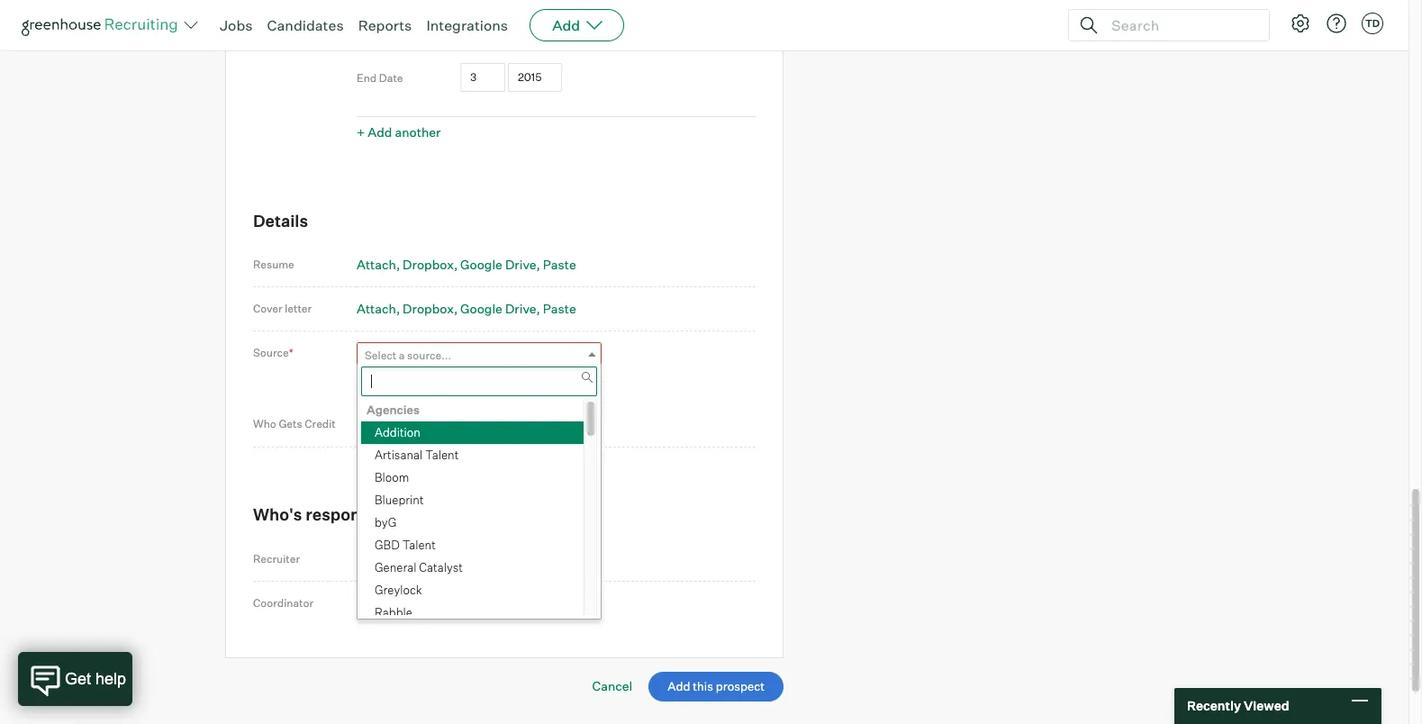 Task type: describe. For each thing, give the bounding box(es) containing it.
select a source... link
[[357, 343, 602, 369]]

recently viewed
[[1188, 699, 1290, 714]]

cover letter
[[253, 302, 312, 315]]

who
[[253, 418, 276, 431]]

letter
[[285, 302, 312, 315]]

jobs link
[[220, 16, 253, 34]]

google drive link for resume
[[461, 257, 541, 272]]

dropbox link for cover letter
[[403, 301, 458, 316]]

test dumtwo link
[[357, 413, 602, 439]]

mm text field for end date
[[460, 63, 506, 92]]

none link for recruiter
[[357, 547, 602, 573]]

greylock
[[375, 583, 422, 597]]

source *
[[253, 346, 293, 360]]

agencies addition artisanal talent bloom blueprint byg gbd talent general catalyst greylock rabble
[[367, 403, 463, 620]]

td
[[1366, 17, 1381, 30]]

select a source...
[[365, 349, 452, 363]]

attach link for resume
[[357, 257, 400, 272]]

YYYY text field
[[508, 22, 562, 52]]

Search text field
[[1107, 12, 1253, 38]]

bloom
[[375, 470, 409, 485]]

details
[[253, 211, 308, 230]]

general
[[375, 560, 417, 575]]

agencies
[[367, 403, 420, 417]]

start
[[357, 30, 382, 44]]

education element
[[357, 0, 756, 145]]

this
[[427, 505, 457, 525]]

required
[[409, 374, 454, 389]]

+
[[357, 124, 365, 139]]

cancel
[[593, 679, 633, 694]]

another
[[395, 124, 441, 139]]

google drive link for cover letter
[[461, 301, 541, 316]]

paste for resume
[[543, 257, 576, 272]]

rabble
[[375, 605, 413, 620]]

recruiter
[[253, 552, 300, 566]]

attach link for cover letter
[[357, 301, 400, 316]]

blueprint
[[375, 493, 424, 507]]

drive for cover letter
[[505, 301, 537, 316]]

viewed
[[1244, 699, 1290, 714]]

add inside 'education' element
[[368, 124, 392, 139]]

drive for resume
[[505, 257, 537, 272]]

paste link for cover letter
[[543, 301, 576, 316]]

attach for cover letter
[[357, 301, 396, 316]]

catalyst
[[419, 560, 463, 575]]

cancel link
[[593, 679, 633, 694]]

1 vertical spatial talent
[[402, 538, 436, 552]]

YYYY text field
[[508, 63, 562, 92]]

greenhouse recruiting image
[[22, 14, 184, 36]]

+ add another
[[357, 124, 441, 139]]

source for source is required
[[357, 374, 395, 389]]

none link for coordinator
[[357, 592, 602, 618]]

0 vertical spatial talent
[[425, 448, 459, 462]]

test dumtwo
[[365, 419, 435, 433]]

reports
[[358, 16, 412, 34]]

source...
[[407, 349, 452, 363]]



Task type: locate. For each thing, give the bounding box(es) containing it.
source down cover
[[253, 346, 289, 360]]

0 vertical spatial date
[[385, 30, 409, 44]]

integrations link
[[427, 16, 508, 34]]

date for start date
[[385, 30, 409, 44]]

1 attach link from the top
[[357, 257, 400, 272]]

1 horizontal spatial add
[[552, 16, 580, 34]]

1 vertical spatial mm text field
[[460, 63, 506, 92]]

is
[[397, 374, 406, 389]]

1 vertical spatial date
[[379, 71, 403, 84]]

2 none from the top
[[365, 598, 392, 612]]

date right start
[[385, 30, 409, 44]]

candidates link
[[267, 16, 344, 34]]

1 drive from the top
[[505, 257, 537, 272]]

none for coordinator
[[365, 598, 392, 612]]

2 attach dropbox google drive paste from the top
[[357, 301, 576, 316]]

google for cover letter
[[461, 301, 503, 316]]

*
[[289, 346, 293, 360]]

date right end
[[379, 71, 403, 84]]

source
[[253, 346, 289, 360], [357, 374, 395, 389]]

MM text field
[[460, 22, 506, 52], [460, 63, 506, 92]]

2 paste link from the top
[[543, 301, 576, 316]]

0 vertical spatial none link
[[357, 547, 602, 573]]

attach dropbox google drive paste for resume
[[357, 257, 576, 272]]

google drive link
[[461, 257, 541, 272], [461, 301, 541, 316]]

0 vertical spatial paste link
[[543, 257, 576, 272]]

talent down dumtwo
[[425, 448, 459, 462]]

drive
[[505, 257, 537, 272], [505, 301, 537, 316]]

0 vertical spatial attach
[[357, 257, 396, 272]]

add inside popup button
[[552, 16, 580, 34]]

resume
[[253, 258, 294, 271]]

1 vertical spatial paste link
[[543, 301, 576, 316]]

2 google drive link from the top
[[461, 301, 541, 316]]

none for recruiter
[[365, 554, 392, 567]]

1 vertical spatial paste
[[543, 301, 576, 316]]

none link down catalyst
[[357, 592, 602, 618]]

who's
[[253, 505, 302, 525]]

add
[[552, 16, 580, 34], [368, 124, 392, 139]]

attach dropbox google drive paste for cover letter
[[357, 301, 576, 316]]

td button
[[1359, 9, 1388, 38]]

0 vertical spatial mm text field
[[460, 22, 506, 52]]

1 mm text field from the top
[[460, 22, 506, 52]]

source left is
[[357, 374, 395, 389]]

cover
[[253, 302, 283, 315]]

1 dropbox link from the top
[[403, 257, 458, 272]]

dropbox for cover letter
[[403, 301, 454, 316]]

1 attach from the top
[[357, 257, 396, 272]]

gets
[[279, 418, 302, 431]]

0 vertical spatial add
[[552, 16, 580, 34]]

2 dropbox from the top
[[403, 301, 454, 316]]

None submit
[[649, 672, 784, 702]]

reports link
[[358, 16, 412, 34]]

artisanal
[[375, 448, 423, 462]]

1 vertical spatial attach dropbox google drive paste
[[357, 301, 576, 316]]

2 google from the top
[[461, 301, 503, 316]]

2 paste from the top
[[543, 301, 576, 316]]

attach dropbox google drive paste
[[357, 257, 576, 272], [357, 301, 576, 316]]

0 vertical spatial drive
[[505, 257, 537, 272]]

none down "gbd"
[[365, 554, 392, 567]]

date
[[385, 30, 409, 44], [379, 71, 403, 84]]

attach link
[[357, 257, 400, 272], [357, 301, 400, 316]]

who's responsible for this prospect?
[[253, 505, 540, 525]]

0 vertical spatial google drive link
[[461, 257, 541, 272]]

1 google drive link from the top
[[461, 257, 541, 272]]

a
[[399, 349, 405, 363]]

0 vertical spatial attach dropbox google drive paste
[[357, 257, 576, 272]]

2 none link from the top
[[357, 592, 602, 618]]

attach for resume
[[357, 257, 396, 272]]

mm text field for start date
[[460, 22, 506, 52]]

1 paste link from the top
[[543, 257, 576, 272]]

recently
[[1188, 699, 1242, 714]]

jobs
[[220, 16, 253, 34]]

0 vertical spatial google
[[461, 257, 503, 272]]

dumtwo
[[389, 419, 435, 433]]

add right +
[[368, 124, 392, 139]]

paste link
[[543, 257, 576, 272], [543, 301, 576, 316]]

paste for cover letter
[[543, 301, 576, 316]]

0 vertical spatial none
[[365, 554, 392, 567]]

0 vertical spatial attach link
[[357, 257, 400, 272]]

test
[[365, 419, 387, 433]]

select
[[365, 349, 397, 363]]

start date
[[357, 30, 409, 44]]

1 horizontal spatial source
[[357, 374, 395, 389]]

byg
[[375, 515, 397, 530]]

2 attach link from the top
[[357, 301, 400, 316]]

date for end date
[[379, 71, 403, 84]]

gbd
[[375, 538, 400, 552]]

google
[[461, 257, 503, 272], [461, 301, 503, 316]]

1 attach dropbox google drive paste from the top
[[357, 257, 576, 272]]

1 vertical spatial attach
[[357, 301, 396, 316]]

prospect?
[[460, 505, 540, 525]]

source is required
[[357, 374, 454, 389]]

1 vertical spatial dropbox link
[[403, 301, 458, 316]]

1 vertical spatial add
[[368, 124, 392, 139]]

attach
[[357, 257, 396, 272], [357, 301, 396, 316]]

1 none link from the top
[[357, 547, 602, 573]]

1 google from the top
[[461, 257, 503, 272]]

0 horizontal spatial source
[[253, 346, 289, 360]]

mm text field left yyyy text box
[[460, 63, 506, 92]]

source for source *
[[253, 346, 289, 360]]

google for resume
[[461, 257, 503, 272]]

none down greylock on the bottom left of the page
[[365, 598, 392, 612]]

talent down for
[[402, 538, 436, 552]]

coordinator
[[253, 597, 314, 610]]

none
[[365, 554, 392, 567], [365, 598, 392, 612]]

1 vertical spatial google drive link
[[461, 301, 541, 316]]

responsible
[[306, 505, 398, 525]]

dropbox link for resume
[[403, 257, 458, 272]]

2 dropbox link from the top
[[403, 301, 458, 316]]

none link down prospect?
[[357, 547, 602, 573]]

paste link for resume
[[543, 257, 576, 272]]

dropbox link
[[403, 257, 458, 272], [403, 301, 458, 316]]

for
[[401, 505, 424, 525]]

integrations
[[427, 16, 508, 34]]

end date
[[357, 71, 403, 84]]

None text field
[[361, 367, 597, 396]]

1 vertical spatial attach link
[[357, 301, 400, 316]]

1 vertical spatial dropbox
[[403, 301, 454, 316]]

1 dropbox from the top
[[403, 257, 454, 272]]

2 mm text field from the top
[[460, 63, 506, 92]]

paste
[[543, 257, 576, 272], [543, 301, 576, 316]]

2 drive from the top
[[505, 301, 537, 316]]

2 attach from the top
[[357, 301, 396, 316]]

configure image
[[1290, 13, 1312, 34]]

+ add another link
[[357, 124, 441, 139]]

candidates
[[267, 16, 344, 34]]

dropbox for resume
[[403, 257, 454, 272]]

0 vertical spatial dropbox
[[403, 257, 454, 272]]

1 vertical spatial none link
[[357, 592, 602, 618]]

1 vertical spatial none
[[365, 598, 392, 612]]

td button
[[1362, 13, 1384, 34]]

0 horizontal spatial add
[[368, 124, 392, 139]]

1 paste from the top
[[543, 257, 576, 272]]

0 vertical spatial dropbox link
[[403, 257, 458, 272]]

addition
[[375, 425, 421, 440]]

add up yyyy text box
[[552, 16, 580, 34]]

1 vertical spatial source
[[357, 374, 395, 389]]

who gets credit
[[253, 418, 336, 431]]

add button
[[530, 9, 625, 41]]

none link
[[357, 547, 602, 573], [357, 592, 602, 618]]

0 vertical spatial source
[[253, 346, 289, 360]]

mm text field left yyyy text field at the left top of the page
[[460, 22, 506, 52]]

dropbox
[[403, 257, 454, 272], [403, 301, 454, 316]]

0 vertical spatial paste
[[543, 257, 576, 272]]

1 vertical spatial drive
[[505, 301, 537, 316]]

talent
[[425, 448, 459, 462], [402, 538, 436, 552]]

credit
[[305, 418, 336, 431]]

1 vertical spatial google
[[461, 301, 503, 316]]

1 none from the top
[[365, 554, 392, 567]]

end
[[357, 71, 377, 84]]



Task type: vqa. For each thing, say whether or not it's contained in the screenshot.
Week's "PREDICTED"
no



